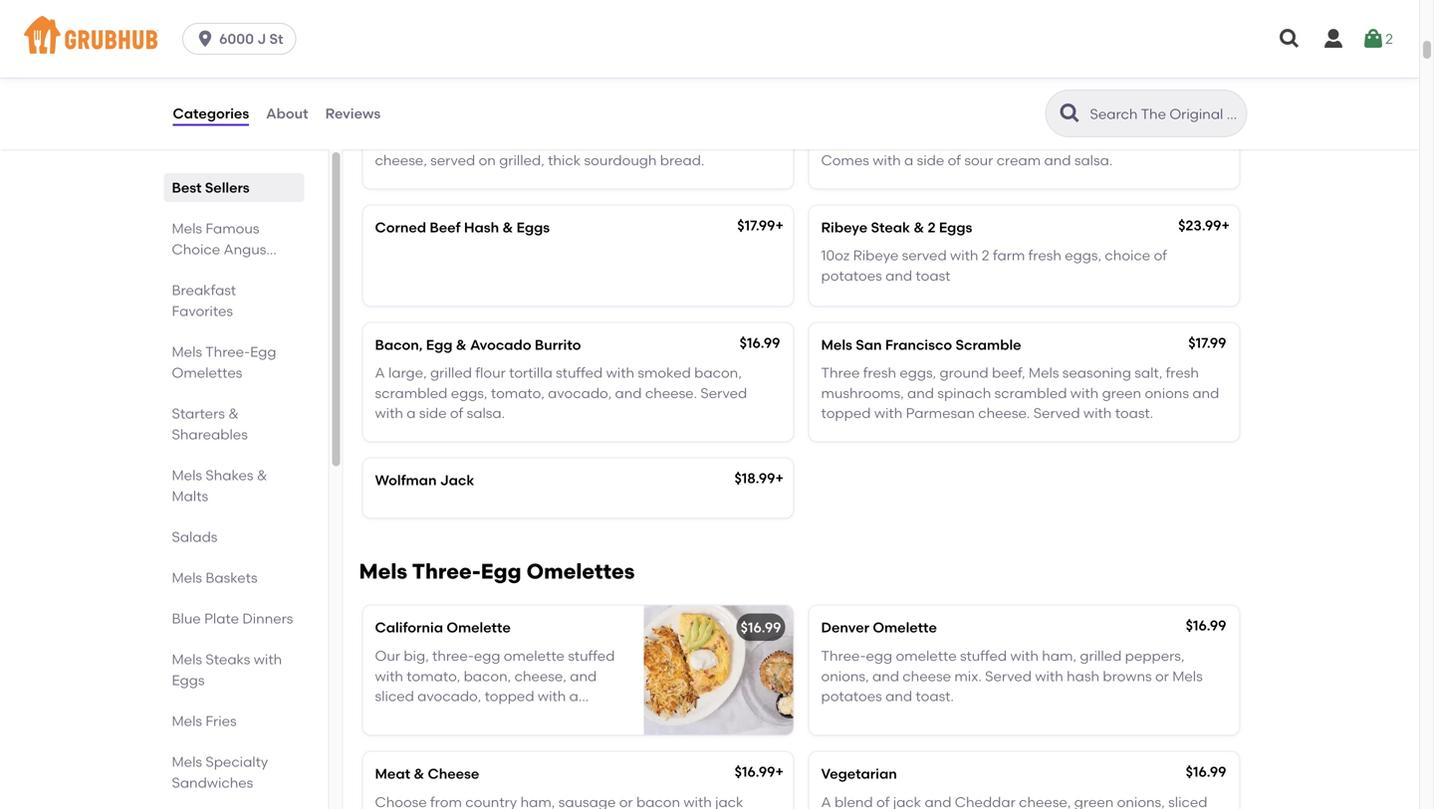 Task type: vqa. For each thing, say whether or not it's contained in the screenshot.
WAS
no



Task type: describe. For each thing, give the bounding box(es) containing it.
mels famous choice angus burgers breakfast favorites
[[172, 220, 266, 320]]

breakfast for breakfast sandwich with two scrambled eggs and your choice of bacon, ham or country sausage, and american cheese, served on grilled, thick sourdough bread.
[[375, 112, 439, 129]]

sandwich
[[443, 112, 508, 129]]

mels inside three-egg omelette stuffed with ham, grilled peppers, onions, and cheese mix. served with hash browns or mels potatoes and toast.
[[1173, 668, 1203, 685]]

ribeye inside the "10oz ribeye served with 2 farm fresh eggs, choice of potatoes and toast"
[[853, 247, 899, 264]]

three-egg omelette stuffed with ham, grilled peppers, onions, and cheese mix. served with hash browns or mels potatoes and toast.
[[821, 648, 1203, 705]]

0 vertical spatial mels three-egg omelettes
[[172, 344, 276, 382]]

sourdough
[[584, 152, 657, 169]]

on
[[479, 152, 496, 169]]

potatoes,
[[920, 132, 984, 149]]

0 horizontal spatial fresh
[[864, 365, 897, 382]]

sausage, inside tortilla filled with two eggs scrambled with cheese, country sausage, mels potatoes, and a touch of country gravy. comes with a side of sour cream and salsa.
[[821, 132, 882, 149]]

eggs for ribeye steak & 2 eggs
[[939, 219, 973, 236]]

scrambled inside a large, grilled flour tortilla stuffed with smoked bacon, scrambled eggs, tomato, avocado, and cheese. served with a side of salsa.
[[375, 385, 448, 402]]

two for scrambled
[[543, 112, 568, 129]]

grilled,
[[499, 152, 545, 169]]

and inside "our big, three-egg omelette stuffed with tomato, bacon, cheese, and sliced avocado, topped with a dollop of sour cream."
[[570, 668, 597, 685]]

about button
[[265, 78, 309, 149]]

shareables
[[172, 426, 248, 443]]

hash
[[1067, 668, 1100, 685]]

egg inside "our big, three-egg omelette stuffed with tomato, bacon, cheese, and sliced avocado, topped with a dollop of sour cream."
[[474, 648, 501, 665]]

stuffed for omelette
[[568, 648, 615, 665]]

smoked
[[638, 365, 691, 382]]

$17.99 for $17.99 +
[[737, 217, 776, 234]]

categories
[[173, 105, 249, 122]]

steaks
[[206, 652, 250, 668]]

$23.99 +
[[1179, 217, 1230, 234]]

peppers,
[[1125, 648, 1185, 665]]

large,
[[388, 365, 427, 382]]

tortilla
[[509, 365, 553, 382]]

and inside a large, grilled flour tortilla stuffed with smoked bacon, scrambled eggs, tomato, avocado, and cheese. served with a side of salsa.
[[615, 385, 642, 402]]

of inside "our big, three-egg omelette stuffed with tomato, bacon, cheese, and sliced avocado, topped with a dollop of sour cream."
[[421, 709, 434, 726]]

reviews button
[[324, 78, 382, 149]]

0 vertical spatial burrito
[[891, 83, 937, 100]]

ribeye steak & 2 eggs
[[821, 219, 973, 236]]

1 vertical spatial three-
[[412, 560, 481, 585]]

tomato, inside a large, grilled flour tortilla stuffed with smoked bacon, scrambled eggs, tomato, avocado, and cheese. served with a side of salsa.
[[491, 385, 545, 402]]

grilled inside a large, grilled flour tortilla stuffed with smoked bacon, scrambled eggs, tomato, avocado, and cheese. served with a side of salsa.
[[430, 365, 472, 382]]

scrambled inside 'three fresh eggs, ground beef, mels seasoning salt, fresh mushrooms, and spinach scrambled with green onions and topped with parmesan cheese. served with toast.'
[[995, 385, 1067, 402]]

green
[[1102, 385, 1142, 402]]

best
[[172, 179, 202, 196]]

mels inside mels steaks with eggs
[[172, 652, 202, 668]]

+ for $17.99 +
[[776, 217, 784, 234]]

mels steaks with eggs
[[172, 652, 282, 689]]

& right steak
[[914, 219, 925, 236]]

a inside "our big, three-egg omelette stuffed with tomato, bacon, cheese, and sliced avocado, topped with a dollop of sour cream."
[[570, 688, 579, 705]]

topped inside "our big, three-egg omelette stuffed with tomato, bacon, cheese, and sliced avocado, topped with a dollop of sour cream."
[[485, 688, 535, 705]]

mels shakes & malts
[[172, 467, 267, 505]]

california
[[375, 620, 443, 637]]

& right meat
[[414, 766, 425, 783]]

2 inside the "10oz ribeye served with 2 farm fresh eggs, choice of potatoes and toast"
[[982, 247, 990, 264]]

side inside a large, grilled flour tortilla stuffed with smoked bacon, scrambled eggs, tomato, avocado, and cheese. served with a side of salsa.
[[419, 405, 447, 422]]

2 horizontal spatial fresh
[[1166, 365, 1199, 382]]

$16.99 for bacon, egg & avocado burrito
[[740, 335, 781, 351]]

sandwich
[[428, 83, 496, 100]]

with inside the "10oz ribeye served with 2 farm fresh eggs, choice of potatoes and toast"
[[950, 247, 979, 264]]

mels up the california
[[359, 560, 407, 585]]

search icon image
[[1059, 102, 1082, 126]]

choice for 10oz ribeye served with 2 farm fresh eggs, choice of potatoes and toast
[[1105, 247, 1151, 264]]

breakfast inside the mels famous choice angus burgers breakfast favorites
[[172, 282, 236, 299]]

grilled inside three-egg omelette stuffed with ham, grilled peppers, onions, and cheese mix. served with hash browns or mels potatoes and toast.
[[1080, 648, 1122, 665]]

toast
[[916, 267, 951, 284]]

mels down favorites at the left top of the page
[[172, 344, 202, 361]]

your
[[714, 112, 743, 129]]

cheese, inside "our big, three-egg omelette stuffed with tomato, bacon, cheese, and sliced avocado, topped with a dollop of sour cream."
[[515, 668, 567, 685]]

bacon, for egg
[[695, 365, 742, 382]]

0 vertical spatial three-
[[205, 344, 250, 361]]

10oz ribeye served with 2 farm fresh eggs, choice of potatoes and toast
[[821, 247, 1168, 284]]

eggs inside breakfast sandwich with two scrambled eggs and your choice of bacon, ham or country sausage, and american cheese, served on grilled, thick sourdough bread.
[[647, 112, 680, 129]]

$16.99 +
[[735, 764, 784, 781]]

eggs for corned beef hash & eggs
[[517, 219, 550, 236]]

bacon, egg & avocado burrito
[[375, 337, 581, 353]]

hash
[[464, 219, 499, 236]]

1 horizontal spatial omelettes
[[527, 560, 635, 585]]

0 horizontal spatial egg
[[250, 344, 276, 361]]

fries
[[206, 713, 237, 730]]

2 horizontal spatial egg
[[481, 560, 522, 585]]

choice
[[172, 241, 220, 258]]

wolfman
[[375, 472, 437, 489]]

vegetarian
[[821, 766, 897, 783]]

avocado, for and
[[548, 385, 612, 402]]

jack
[[440, 472, 474, 489]]

main navigation navigation
[[0, 0, 1420, 78]]

mels inside tortilla filled with two eggs scrambled with cheese, country sausage, mels potatoes, and a touch of country gravy. comes with a side of sour cream and salsa.
[[886, 132, 916, 149]]

6000
[[219, 30, 254, 47]]

scramble
[[956, 337, 1022, 353]]

eggs inside mels steaks with eggs
[[172, 672, 205, 689]]

side inside tortilla filled with two eggs scrambled with cheese, country sausage, mels potatoes, and a touch of country gravy. comes with a side of sour cream and salsa.
[[917, 152, 945, 169]]

served inside three-egg omelette stuffed with ham, grilled peppers, onions, and cheese mix. served with hash browns or mels potatoes and toast.
[[985, 668, 1032, 685]]

parmesan
[[906, 405, 975, 422]]

categories button
[[172, 78, 250, 149]]

tortilla
[[821, 112, 867, 129]]

eggs, inside a large, grilled flour tortilla stuffed with smoked bacon, scrambled eggs, tomato, avocado, and cheese. served with a side of salsa.
[[451, 385, 488, 402]]

two for eggs
[[937, 112, 962, 129]]

meat
[[375, 766, 410, 783]]

sliced
[[375, 688, 414, 705]]

mels left the fries
[[172, 713, 202, 730]]

Search The Original Mels search field
[[1088, 105, 1241, 124]]

& right the hash
[[503, 219, 513, 236]]

$16.99 for breakfast burrito
[[1186, 81, 1227, 98]]

bread.
[[660, 152, 705, 169]]

american
[[693, 132, 759, 149]]

onions,
[[821, 668, 869, 685]]

plate
[[204, 611, 239, 628]]

$17.99 +
[[737, 217, 784, 234]]

2 inside 2 button
[[1386, 30, 1394, 47]]

dollop
[[375, 709, 417, 726]]

cheese. inside 'three fresh eggs, ground beef, mels seasoning salt, fresh mushrooms, and spinach scrambled with green onions and topped with parmesan cheese. served with toast.'
[[979, 405, 1031, 422]]

ham,
[[1042, 648, 1077, 665]]

a inside a large, grilled flour tortilla stuffed with smoked bacon, scrambled eggs, tomato, avocado, and cheese. served with a side of salsa.
[[407, 405, 416, 422]]

specialty
[[206, 754, 268, 771]]

salsa. inside tortilla filled with two eggs scrambled with cheese, country sausage, mels potatoes, and a touch of country gravy. comes with a side of sour cream and salsa.
[[1075, 152, 1113, 169]]

cheese
[[903, 668, 951, 685]]

our
[[375, 648, 400, 665]]

cream.
[[470, 709, 517, 726]]

cheese, inside tortilla filled with two eggs scrambled with cheese, country sausage, mels potatoes, and a touch of country gravy. comes with a side of sour cream and salsa.
[[1110, 112, 1162, 129]]

mels san francisco scramble
[[821, 337, 1022, 353]]

starters & shareables
[[172, 405, 248, 443]]

stuffed inside three-egg omelette stuffed with ham, grilled peppers, onions, and cheese mix. served with hash browns or mels potatoes and toast.
[[960, 648, 1007, 665]]

mels specialty sandwiches
[[172, 754, 268, 792]]

ham
[[492, 132, 523, 149]]

st
[[269, 30, 283, 47]]

0 vertical spatial ribeye
[[821, 219, 868, 236]]

$18.99 +
[[735, 470, 784, 487]]

about
[[266, 105, 308, 122]]

baskets
[[206, 570, 258, 587]]

three
[[821, 365, 860, 382]]

salsa. inside a large, grilled flour tortilla stuffed with smoked bacon, scrambled eggs, tomato, avocado, and cheese. served with a side of salsa.
[[467, 405, 505, 422]]

blue
[[172, 611, 201, 628]]

cream
[[997, 152, 1041, 169]]

steak
[[871, 219, 911, 236]]

mels up three
[[821, 337, 853, 353]]

a
[[375, 365, 385, 382]]

or inside three-egg omelette stuffed with ham, grilled peppers, onions, and cheese mix. served with hash browns or mels potatoes and toast.
[[1156, 668, 1169, 685]]

j
[[257, 30, 266, 47]]

omelette for omelette
[[873, 620, 937, 637]]

tomato, inside "our big, three-egg omelette stuffed with tomato, bacon, cheese, and sliced avocado, topped with a dollop of sour cream."
[[407, 668, 461, 685]]

seasoning
[[1063, 365, 1132, 382]]

mels fries
[[172, 713, 237, 730]]

breakfast burrito
[[821, 83, 937, 100]]

flour
[[476, 365, 506, 382]]

mix.
[[955, 668, 982, 685]]

scrambled inside tortilla filled with two eggs scrambled with cheese, country sausage, mels potatoes, and a touch of country gravy. comes with a side of sour cream and salsa.
[[1002, 112, 1075, 129]]

malts
[[172, 488, 208, 505]]

avocado, for topped
[[418, 688, 481, 705]]

corned
[[375, 219, 426, 236]]

three-
[[432, 648, 474, 665]]



Task type: locate. For each thing, give the bounding box(es) containing it.
egg down the mels famous choice angus burgers breakfast favorites
[[250, 344, 276, 361]]

0 horizontal spatial $17.99
[[737, 217, 776, 234]]

avocado, inside a large, grilled flour tortilla stuffed with smoked bacon, scrambled eggs, tomato, avocado, and cheese. served with a side of salsa.
[[548, 385, 612, 402]]

toast. down green
[[1116, 405, 1154, 422]]

1 vertical spatial omelettes
[[527, 560, 635, 585]]

country inside breakfast sandwich with two scrambled eggs and your choice of bacon, ham or country sausage, and american cheese, served on grilled, thick sourdough bread.
[[543, 132, 595, 149]]

topped inside 'three fresh eggs, ground beef, mels seasoning salt, fresh mushrooms, and spinach scrambled with green onions and topped with parmesan cheese. served with toast.'
[[821, 405, 871, 422]]

and
[[683, 112, 710, 129], [663, 132, 690, 149], [987, 132, 1014, 149], [1045, 152, 1071, 169], [886, 267, 913, 284], [615, 385, 642, 402], [908, 385, 934, 402], [1193, 385, 1220, 402], [570, 668, 597, 685], [873, 668, 900, 685], [886, 688, 913, 705]]

egg down the denver omelette
[[866, 648, 893, 665]]

filled
[[870, 112, 902, 129]]

two
[[543, 112, 568, 129], [937, 112, 962, 129]]

+
[[776, 217, 784, 234], [1222, 217, 1230, 234], [776, 470, 784, 487], [776, 764, 784, 781]]

our big, three-egg omelette stuffed with tomato, bacon, cheese, and sliced avocado, topped with a dollop of sour cream.
[[375, 648, 615, 726]]

0 vertical spatial tomato,
[[491, 385, 545, 402]]

2 omelette from the left
[[873, 620, 937, 637]]

2 eggs from the left
[[966, 112, 999, 129]]

2 potatoes from the top
[[821, 688, 882, 705]]

0 horizontal spatial omelette
[[504, 648, 565, 665]]

1 vertical spatial cheese,
[[375, 152, 427, 169]]

toast. down cheese
[[916, 688, 954, 705]]

beef,
[[992, 365, 1026, 382]]

omelette up cheese
[[896, 648, 957, 665]]

choice
[[375, 132, 421, 149], [1105, 247, 1151, 264]]

of inside breakfast sandwich with two scrambled eggs and your choice of bacon, ham or country sausage, and american cheese, served on grilled, thick sourdough bread.
[[424, 132, 437, 149]]

0 vertical spatial 2
[[1386, 30, 1394, 47]]

country up thick
[[543, 132, 595, 149]]

0 vertical spatial choice
[[375, 132, 421, 149]]

ribeye down steak
[[853, 247, 899, 264]]

1 horizontal spatial cheese,
[[515, 668, 567, 685]]

1 horizontal spatial grilled
[[1080, 648, 1122, 665]]

scrambled up 'touch'
[[1002, 112, 1075, 129]]

with inside breakfast sandwich with two scrambled eggs and your choice of bacon, ham or country sausage, and american cheese, served on grilled, thick sourdough bread.
[[511, 112, 539, 129]]

favorites
[[172, 303, 233, 320]]

mels up blue
[[172, 570, 202, 587]]

+ for $18.99 +
[[776, 470, 784, 487]]

0 horizontal spatial eggs,
[[451, 385, 488, 402]]

omelette inside "our big, three-egg omelette stuffed with tomato, bacon, cheese, and sliced avocado, topped with a dollop of sour cream."
[[504, 648, 565, 665]]

breakfast inside breakfast sandwich with two scrambled eggs and your choice of bacon, ham or country sausage, and american cheese, served on grilled, thick sourdough bread.
[[375, 112, 439, 129]]

svg image inside 6000 j st button
[[195, 29, 215, 49]]

2 horizontal spatial served
[[1034, 405, 1081, 422]]

$15.99
[[740, 81, 781, 98]]

2 horizontal spatial cheese,
[[1110, 112, 1162, 129]]

breakfast down sunrise
[[375, 112, 439, 129]]

0 vertical spatial salsa.
[[1075, 152, 1113, 169]]

0 horizontal spatial cheese.
[[645, 385, 697, 402]]

side down large,
[[419, 405, 447, 422]]

1 horizontal spatial svg image
[[1322, 27, 1346, 51]]

choice inside the "10oz ribeye served with 2 farm fresh eggs, choice of potatoes and toast"
[[1105, 247, 1151, 264]]

topped up cream.
[[485, 688, 535, 705]]

mels inside the mels famous choice angus burgers breakfast favorites
[[172, 220, 202, 237]]

1 horizontal spatial fresh
[[1029, 247, 1062, 264]]

fresh
[[1029, 247, 1062, 264], [864, 365, 897, 382], [1166, 365, 1199, 382]]

omelettes
[[172, 365, 242, 382], [527, 560, 635, 585]]

sour inside "our big, three-egg omelette stuffed with tomato, bacon, cheese, and sliced avocado, topped with a dollop of sour cream."
[[437, 709, 466, 726]]

stuffed inside "our big, three-egg omelette stuffed with tomato, bacon, cheese, and sliced avocado, topped with a dollop of sour cream."
[[568, 648, 615, 665]]

stuffed inside a large, grilled flour tortilla stuffed with smoked bacon, scrambled eggs, tomato, avocado, and cheese. served with a side of salsa.
[[556, 365, 603, 382]]

omelette for three-
[[447, 620, 511, 637]]

salsa. down the flour
[[467, 405, 505, 422]]

served inside breakfast sandwich with two scrambled eggs and your choice of bacon, ham or country sausage, and american cheese, served on grilled, thick sourdough bread.
[[431, 152, 475, 169]]

fresh inside the "10oz ribeye served with 2 farm fresh eggs, choice of potatoes and toast"
[[1029, 247, 1062, 264]]

1 horizontal spatial toast.
[[1116, 405, 1154, 422]]

or inside breakfast sandwich with two scrambled eggs and your choice of bacon, ham or country sausage, and american cheese, served on grilled, thick sourdough bread.
[[526, 132, 540, 149]]

1 sausage, from the left
[[598, 132, 659, 149]]

omelette inside three-egg omelette stuffed with ham, grilled peppers, onions, and cheese mix. served with hash browns or mels potatoes and toast.
[[896, 648, 957, 665]]

choice inside breakfast sandwich with two scrambled eggs and your choice of bacon, ham or country sausage, and american cheese, served on grilled, thick sourdough bread.
[[375, 132, 421, 149]]

1 horizontal spatial mels three-egg omelettes
[[359, 560, 635, 585]]

1 horizontal spatial country
[[1089, 132, 1141, 149]]

avocado, inside "our big, three-egg omelette stuffed with tomato, bacon, cheese, and sliced avocado, topped with a dollop of sour cream."
[[418, 688, 481, 705]]

of inside the "10oz ribeye served with 2 farm fresh eggs, choice of potatoes and toast"
[[1154, 247, 1168, 264]]

1 vertical spatial served
[[902, 247, 947, 264]]

sandwiches
[[172, 775, 253, 792]]

2 two from the left
[[937, 112, 962, 129]]

served left on
[[431, 152, 475, 169]]

served up toast on the right
[[902, 247, 947, 264]]

1 horizontal spatial omelette
[[873, 620, 937, 637]]

1 omelette from the left
[[504, 648, 565, 665]]

eggs, inside the "10oz ribeye served with 2 farm fresh eggs, choice of potatoes and toast"
[[1065, 247, 1102, 264]]

1 vertical spatial tomato,
[[407, 668, 461, 685]]

cheese, inside breakfast sandwich with two scrambled eggs and your choice of bacon, ham or country sausage, and american cheese, served on grilled, thick sourdough bread.
[[375, 152, 427, 169]]

tomato, down the tortilla
[[491, 385, 545, 402]]

svg image
[[1278, 27, 1302, 51]]

mels three-egg omelettes down favorites at the left top of the page
[[172, 344, 276, 382]]

svg image left 2 button
[[1322, 27, 1346, 51]]

bacon, inside breakfast sandwich with two scrambled eggs and your choice of bacon, ham or country sausage, and american cheese, served on grilled, thick sourdough bread.
[[441, 132, 488, 149]]

$16.99
[[1186, 81, 1227, 98], [740, 335, 781, 351], [1186, 618, 1227, 635], [741, 620, 782, 637], [735, 764, 776, 781], [1186, 764, 1227, 781]]

+ for $16.99 +
[[776, 764, 784, 781]]

breakfast for breakfast burrito
[[821, 83, 888, 100]]

three- up onions,
[[821, 648, 866, 665]]

0 horizontal spatial choice
[[375, 132, 421, 149]]

2 vertical spatial eggs,
[[451, 385, 488, 402]]

0 horizontal spatial omelettes
[[172, 365, 242, 382]]

0 vertical spatial potatoes
[[821, 267, 882, 284]]

burrito up the tortilla
[[535, 337, 581, 353]]

0 vertical spatial or
[[526, 132, 540, 149]]

sour inside tortilla filled with two eggs scrambled with cheese, country sausage, mels potatoes, and a touch of country gravy. comes with a side of sour cream and salsa.
[[965, 152, 994, 169]]

1 vertical spatial cheese.
[[979, 405, 1031, 422]]

1 vertical spatial ribeye
[[853, 247, 899, 264]]

side down potatoes,
[[917, 152, 945, 169]]

1 horizontal spatial avocado,
[[548, 385, 612, 402]]

$23.99
[[1179, 217, 1222, 234]]

side
[[917, 152, 945, 169], [419, 405, 447, 422]]

fresh up onions
[[1166, 365, 1199, 382]]

eggs, down the flour
[[451, 385, 488, 402]]

mels three-egg omelettes
[[172, 344, 276, 382], [359, 560, 635, 585]]

toast. inside three-egg omelette stuffed with ham, grilled peppers, onions, and cheese mix. served with hash browns or mels potatoes and toast.
[[916, 688, 954, 705]]

tomato, down big,
[[407, 668, 461, 685]]

served
[[701, 385, 747, 402], [1034, 405, 1081, 422], [985, 668, 1032, 685]]

2 vertical spatial breakfast
[[172, 282, 236, 299]]

farm
[[993, 247, 1025, 264]]

two inside tortilla filled with two eggs scrambled with cheese, country sausage, mels potatoes, and a touch of country gravy. comes with a side of sour cream and salsa.
[[937, 112, 962, 129]]

eggs, down francisco
[[900, 365, 937, 382]]

1 horizontal spatial burrito
[[891, 83, 937, 100]]

eggs right the hash
[[517, 219, 550, 236]]

1 horizontal spatial egg
[[426, 337, 453, 353]]

a
[[1018, 132, 1027, 149], [905, 152, 914, 169], [407, 405, 416, 422], [570, 688, 579, 705]]

cheese, up gravy.
[[1110, 112, 1162, 129]]

0 horizontal spatial burrito
[[535, 337, 581, 353]]

0 horizontal spatial breakfast
[[172, 282, 236, 299]]

choice for breakfast sandwich with two scrambled eggs and your choice of bacon, ham or country sausage, and american cheese, served on grilled, thick sourdough bread.
[[375, 132, 421, 149]]

1 horizontal spatial omelette
[[896, 648, 957, 665]]

bacon, down the three- on the bottom left
[[464, 668, 511, 685]]

or down peppers,
[[1156, 668, 1169, 685]]

bacon, for omelette
[[464, 668, 511, 685]]

two up potatoes,
[[937, 112, 962, 129]]

1 horizontal spatial three-
[[412, 560, 481, 585]]

1 potatoes from the top
[[821, 267, 882, 284]]

omelettes inside mels three-egg omelettes
[[172, 365, 242, 382]]

1 eggs from the left
[[647, 112, 680, 129]]

svg image for 2
[[1362, 27, 1386, 51]]

mels inside mels shakes & malts
[[172, 467, 202, 484]]

grilled down bacon, egg & avocado burrito
[[430, 365, 472, 382]]

& inside mels shakes & malts
[[257, 467, 267, 484]]

2 omelette from the left
[[896, 648, 957, 665]]

stuffed
[[556, 365, 603, 382], [568, 648, 615, 665], [960, 648, 1007, 665]]

dinners
[[242, 611, 293, 628]]

1 vertical spatial topped
[[485, 688, 535, 705]]

$16.99 for denver omelette
[[1186, 618, 1227, 635]]

corned beef hash & eggs
[[375, 219, 550, 236]]

eggs inside tortilla filled with two eggs scrambled with cheese, country sausage, mels potatoes, and a touch of country gravy. comes with a side of sour cream and salsa.
[[966, 112, 999, 129]]

country left gravy.
[[1089, 132, 1141, 149]]

0 horizontal spatial sausage,
[[598, 132, 659, 149]]

0 horizontal spatial side
[[419, 405, 447, 422]]

omelette
[[504, 648, 565, 665], [896, 648, 957, 665]]

0 horizontal spatial cheese,
[[375, 152, 427, 169]]

0 vertical spatial side
[[917, 152, 945, 169]]

sour down potatoes,
[[965, 152, 994, 169]]

served inside 'three fresh eggs, ground beef, mels seasoning salt, fresh mushrooms, and spinach scrambled with green onions and topped with parmesan cheese. served with toast.'
[[1034, 405, 1081, 422]]

eggs, right farm
[[1065, 247, 1102, 264]]

ribeye
[[821, 219, 868, 236], [853, 247, 899, 264]]

0 horizontal spatial served
[[701, 385, 747, 402]]

$17.99 up onions
[[1189, 335, 1227, 351]]

scrambled up sourdough
[[571, 112, 644, 129]]

of inside a large, grilled flour tortilla stuffed with smoked bacon, scrambled eggs, tomato, avocado, and cheese. served with a side of salsa.
[[450, 405, 464, 422]]

spinach
[[938, 385, 992, 402]]

sour left cream.
[[437, 709, 466, 726]]

1 vertical spatial eggs,
[[900, 365, 937, 382]]

mels right beef, at the right
[[1029, 365, 1059, 382]]

big,
[[404, 648, 429, 665]]

6000 j st
[[219, 30, 283, 47]]

fresh up mushrooms,
[[864, 365, 897, 382]]

served down seasoning
[[1034, 405, 1081, 422]]

1 horizontal spatial topped
[[821, 405, 871, 422]]

& left avocado
[[456, 337, 467, 353]]

1 vertical spatial $17.99
[[1189, 335, 1227, 351]]

2 vertical spatial bacon,
[[464, 668, 511, 685]]

egg up california omelette
[[481, 560, 522, 585]]

bacon, down sandwich
[[441, 132, 488, 149]]

mels down filled at the top
[[886, 132, 916, 149]]

mels down peppers,
[[1173, 668, 1203, 685]]

1 vertical spatial grilled
[[1080, 648, 1122, 665]]

1 horizontal spatial side
[[917, 152, 945, 169]]

three fresh eggs, ground beef, mels seasoning salt, fresh mushrooms, and spinach scrambled with green onions and topped with parmesan cheese. served with toast.
[[821, 365, 1220, 422]]

2 horizontal spatial eggs
[[939, 219, 973, 236]]

$18.99
[[735, 470, 776, 487]]

bacon, inside "our big, three-egg omelette stuffed with tomato, bacon, cheese, and sliced avocado, topped with a dollop of sour cream."
[[464, 668, 511, 685]]

egg down california omelette
[[474, 648, 501, 665]]

eggs up mels fries
[[172, 672, 205, 689]]

$17.99 for $17.99
[[1189, 335, 1227, 351]]

california omelette image
[[644, 606, 794, 736]]

2 horizontal spatial svg image
[[1362, 27, 1386, 51]]

mels down blue
[[172, 652, 202, 668]]

$16.99 for vegetarian
[[1186, 764, 1227, 781]]

salt,
[[1135, 365, 1163, 382]]

0 horizontal spatial mels three-egg omelettes
[[172, 344, 276, 382]]

or up grilled,
[[526, 132, 540, 149]]

& right shakes
[[257, 467, 267, 484]]

0 horizontal spatial svg image
[[195, 29, 215, 49]]

0 vertical spatial toast.
[[1116, 405, 1154, 422]]

0 vertical spatial served
[[431, 152, 475, 169]]

stuffed for tortilla
[[556, 365, 603, 382]]

1 vertical spatial served
[[1034, 405, 1081, 422]]

burrito up filled at the top
[[891, 83, 937, 100]]

salsa.
[[1075, 152, 1113, 169], [467, 405, 505, 422]]

starters
[[172, 405, 225, 422]]

2 horizontal spatial three-
[[821, 648, 866, 665]]

denver
[[821, 620, 870, 637]]

mels baskets
[[172, 570, 258, 587]]

1 two from the left
[[543, 112, 568, 129]]

cheese. inside a large, grilled flour tortilla stuffed with smoked bacon, scrambled eggs, tomato, avocado, and cheese. served with a side of salsa.
[[645, 385, 697, 402]]

1 horizontal spatial eggs,
[[900, 365, 937, 382]]

mels up choice
[[172, 220, 202, 237]]

0 vertical spatial cheese,
[[1110, 112, 1162, 129]]

egg inside three-egg omelette stuffed with ham, grilled peppers, onions, and cheese mix. served with hash browns or mels potatoes and toast.
[[866, 648, 893, 665]]

cheese, up corned at the left top of page
[[375, 152, 427, 169]]

2 button
[[1362, 21, 1394, 57]]

three-
[[205, 344, 250, 361], [412, 560, 481, 585], [821, 648, 866, 665]]

egg right the bacon,
[[426, 337, 453, 353]]

comes
[[821, 152, 870, 169]]

1 vertical spatial burrito
[[535, 337, 581, 353]]

served up the $18.99
[[701, 385, 747, 402]]

eggs,
[[1065, 247, 1102, 264], [900, 365, 937, 382], [451, 385, 488, 402]]

svg image inside 2 button
[[1362, 27, 1386, 51]]

served right mix.
[[985, 668, 1032, 685]]

grilled up hash
[[1080, 648, 1122, 665]]

potatoes inside the "10oz ribeye served with 2 farm fresh eggs, choice of potatoes and toast"
[[821, 267, 882, 284]]

bacon, right "smoked"
[[695, 365, 742, 382]]

avocado, down the three- on the bottom left
[[418, 688, 481, 705]]

meat & cheese
[[375, 766, 479, 783]]

1 egg from the left
[[474, 648, 501, 665]]

topped down mushrooms,
[[821, 405, 871, 422]]

sunrise sandwich
[[375, 83, 496, 100]]

ribeye up 10oz
[[821, 219, 868, 236]]

1 vertical spatial 2
[[928, 219, 936, 236]]

reviews
[[325, 105, 381, 122]]

touch
[[1030, 132, 1069, 149]]

2 egg from the left
[[866, 648, 893, 665]]

1 horizontal spatial served
[[902, 247, 947, 264]]

mels up sandwiches
[[172, 754, 202, 771]]

0 vertical spatial cheese.
[[645, 385, 697, 402]]

& inside starters & shareables
[[228, 405, 239, 422]]

1 horizontal spatial tomato,
[[491, 385, 545, 402]]

0 horizontal spatial country
[[543, 132, 595, 149]]

1 horizontal spatial 2
[[982, 247, 990, 264]]

1 horizontal spatial served
[[985, 668, 1032, 685]]

2 vertical spatial cheese,
[[515, 668, 567, 685]]

avocado,
[[548, 385, 612, 402], [418, 688, 481, 705]]

or
[[526, 132, 540, 149], [1156, 668, 1169, 685]]

2 sausage, from the left
[[821, 132, 882, 149]]

eggs, inside 'three fresh eggs, ground beef, mels seasoning salt, fresh mushrooms, and spinach scrambled with green onions and topped with parmesan cheese. served with toast.'
[[900, 365, 937, 382]]

svg image
[[1322, 27, 1346, 51], [1362, 27, 1386, 51], [195, 29, 215, 49]]

scrambled down beef, at the right
[[995, 385, 1067, 402]]

and inside the "10oz ribeye served with 2 farm fresh eggs, choice of potatoes and toast"
[[886, 267, 913, 284]]

1 vertical spatial bacon,
[[695, 365, 742, 382]]

ground
[[940, 365, 989, 382]]

0 vertical spatial sour
[[965, 152, 994, 169]]

mels inside mels specialty sandwiches
[[172, 754, 202, 771]]

salsa. down search icon
[[1075, 152, 1113, 169]]

0 horizontal spatial eggs
[[172, 672, 205, 689]]

breakfast up tortilla
[[821, 83, 888, 100]]

cheese
[[428, 766, 479, 783]]

sour
[[965, 152, 994, 169], [437, 709, 466, 726]]

2 horizontal spatial country
[[1165, 112, 1217, 129]]

0 vertical spatial avocado,
[[548, 385, 612, 402]]

bacon, inside a large, grilled flour tortilla stuffed with smoked bacon, scrambled eggs, tomato, avocado, and cheese. served with a side of salsa.
[[695, 365, 742, 382]]

& up the shareables
[[228, 405, 239, 422]]

1 omelette from the left
[[447, 620, 511, 637]]

breakfast
[[821, 83, 888, 100], [375, 112, 439, 129], [172, 282, 236, 299]]

topped
[[821, 405, 871, 422], [485, 688, 535, 705]]

0 horizontal spatial tomato,
[[407, 668, 461, 685]]

served inside the "10oz ribeye served with 2 farm fresh eggs, choice of potatoes and toast"
[[902, 247, 947, 264]]

served inside a large, grilled flour tortilla stuffed with smoked bacon, scrambled eggs, tomato, avocado, and cheese. served with a side of salsa.
[[701, 385, 747, 402]]

tortilla filled with two eggs scrambled with cheese, country sausage, mels potatoes, and a touch of country gravy. comes with a side of sour cream and salsa.
[[821, 112, 1217, 169]]

sausage, inside breakfast sandwich with two scrambled eggs and your choice of bacon, ham or country sausage, and american cheese, served on grilled, thick sourdough bread.
[[598, 132, 659, 149]]

salads
[[172, 529, 218, 546]]

$17.99 down american
[[737, 217, 776, 234]]

breakfast down burgers
[[172, 282, 236, 299]]

a large, grilled flour tortilla stuffed with smoked bacon, scrambled eggs, tomato, avocado, and cheese. served with a side of salsa.
[[375, 365, 747, 422]]

sausage, up comes
[[821, 132, 882, 149]]

0 horizontal spatial two
[[543, 112, 568, 129]]

three- down favorites at the left top of the page
[[205, 344, 250, 361]]

shakes
[[206, 467, 254, 484]]

2 vertical spatial three-
[[821, 648, 866, 665]]

country up gravy.
[[1165, 112, 1217, 129]]

omelette up the three- on the bottom left
[[447, 620, 511, 637]]

bacon,
[[375, 337, 423, 353]]

1 horizontal spatial sausage,
[[821, 132, 882, 149]]

fresh right farm
[[1029, 247, 1062, 264]]

potatoes down onions,
[[821, 688, 882, 705]]

scrambled inside breakfast sandwich with two scrambled eggs and your choice of bacon, ham or country sausage, and american cheese, served on grilled, thick sourdough bread.
[[571, 112, 644, 129]]

2 horizontal spatial eggs,
[[1065, 247, 1102, 264]]

wolfman jack
[[375, 472, 474, 489]]

mels up malts on the left bottom of the page
[[172, 467, 202, 484]]

0 horizontal spatial served
[[431, 152, 475, 169]]

+ for $23.99 +
[[1222, 217, 1230, 234]]

eggs up potatoes,
[[966, 112, 999, 129]]

omelette up cream.
[[504, 648, 565, 665]]

mels inside 'three fresh eggs, ground beef, mels seasoning salt, fresh mushrooms, and spinach scrambled with green onions and topped with parmesan cheese. served with toast.'
[[1029, 365, 1059, 382]]

mels three-egg omelettes up california omelette
[[359, 560, 635, 585]]

sellers
[[205, 179, 250, 196]]

0 horizontal spatial egg
[[474, 648, 501, 665]]

0 vertical spatial omelettes
[[172, 365, 242, 382]]

1 horizontal spatial salsa.
[[1075, 152, 1113, 169]]

1 vertical spatial choice
[[1105, 247, 1151, 264]]

california omelette
[[375, 620, 511, 637]]

avocado
[[470, 337, 532, 353]]

sausage, up sourdough
[[598, 132, 659, 149]]

0 horizontal spatial omelette
[[447, 620, 511, 637]]

cheese. down beef, at the right
[[979, 405, 1031, 422]]

1 vertical spatial or
[[1156, 668, 1169, 685]]

two inside breakfast sandwich with two scrambled eggs and your choice of bacon, ham or country sausage, and american cheese, served on grilled, thick sourdough bread.
[[543, 112, 568, 129]]

eggs
[[647, 112, 680, 129], [966, 112, 999, 129]]

0 horizontal spatial or
[[526, 132, 540, 149]]

cheese. down "smoked"
[[645, 385, 697, 402]]

potatoes inside three-egg omelette stuffed with ham, grilled peppers, onions, and cheese mix. served with hash browns or mels potatoes and toast.
[[821, 688, 882, 705]]

1 vertical spatial sour
[[437, 709, 466, 726]]

1 horizontal spatial eggs
[[966, 112, 999, 129]]

three- inside three-egg omelette stuffed with ham, grilled peppers, onions, and cheese mix. served with hash browns or mels potatoes and toast.
[[821, 648, 866, 665]]

svg image right svg image
[[1362, 27, 1386, 51]]

svg image for 6000 j st
[[195, 29, 215, 49]]

0 horizontal spatial three-
[[205, 344, 250, 361]]

0 horizontal spatial toast.
[[916, 688, 954, 705]]

toast. inside 'three fresh eggs, ground beef, mels seasoning salt, fresh mushrooms, and spinach scrambled with green onions and topped with parmesan cheese. served with toast.'
[[1116, 405, 1154, 422]]

cheese, up cream.
[[515, 668, 567, 685]]

eggs up toast on the right
[[939, 219, 973, 236]]

avocado, down the tortilla
[[548, 385, 612, 402]]

three- up california omelette
[[412, 560, 481, 585]]

0 vertical spatial bacon,
[[441, 132, 488, 149]]

0 horizontal spatial eggs
[[647, 112, 680, 129]]

two up thick
[[543, 112, 568, 129]]

with inside mels steaks with eggs
[[254, 652, 282, 668]]

svg image left "6000"
[[195, 29, 215, 49]]

eggs up "bread."
[[647, 112, 680, 129]]

served
[[431, 152, 475, 169], [902, 247, 947, 264]]

potatoes down 10oz
[[821, 267, 882, 284]]

1 vertical spatial mels three-egg omelettes
[[359, 560, 635, 585]]

2 vertical spatial served
[[985, 668, 1032, 685]]

scrambled down large,
[[375, 385, 448, 402]]

omelette up cheese
[[873, 620, 937, 637]]

with
[[511, 112, 539, 129], [906, 112, 934, 129], [1078, 112, 1106, 129], [873, 152, 901, 169], [950, 247, 979, 264], [606, 365, 635, 382], [1071, 385, 1099, 402], [375, 405, 403, 422], [875, 405, 903, 422], [1084, 405, 1112, 422], [1011, 648, 1039, 665], [254, 652, 282, 668], [375, 668, 403, 685], [1035, 668, 1064, 685], [538, 688, 566, 705]]



